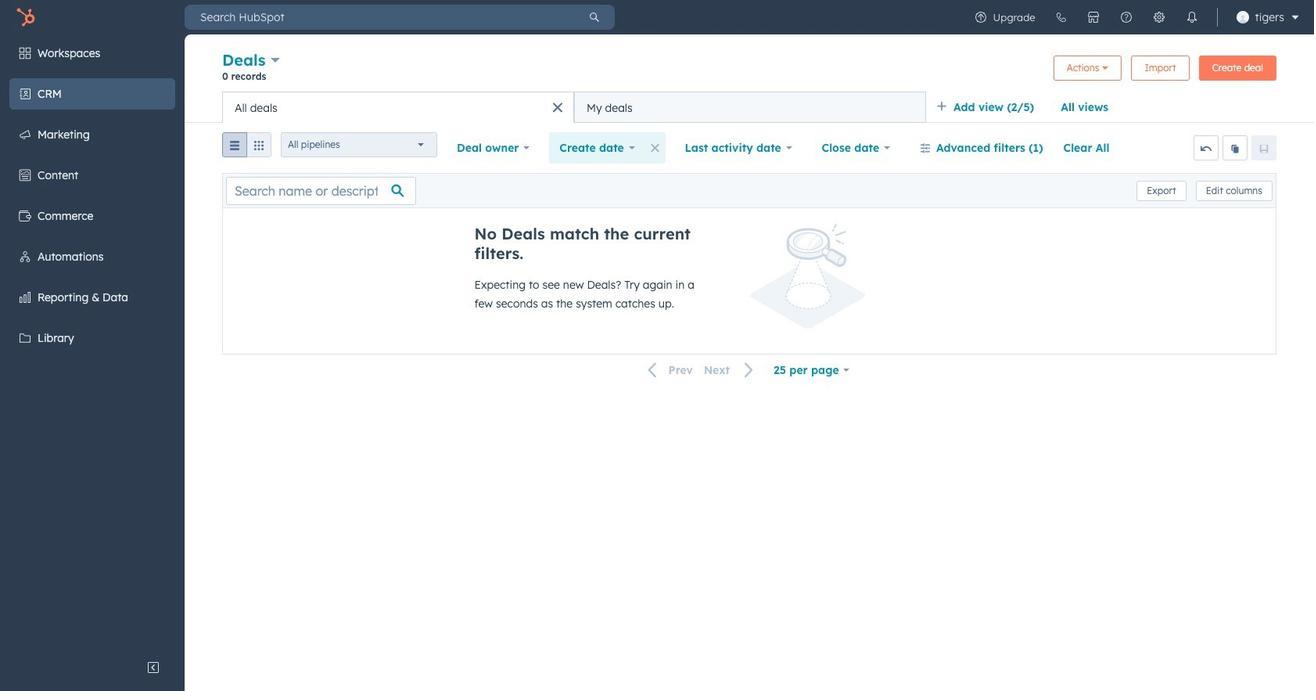 Task type: describe. For each thing, give the bounding box(es) containing it.
marketplaces image
[[1088, 11, 1100, 23]]

settings image
[[1153, 11, 1166, 23]]

0 horizontal spatial menu
[[0, 34, 185, 652]]

1 horizontal spatial menu
[[965, 0, 1306, 34]]

help image
[[1121, 11, 1133, 23]]

Search name or description search field
[[226, 177, 416, 205]]



Task type: vqa. For each thing, say whether or not it's contained in the screenshot.
Notifications image
yes



Task type: locate. For each thing, give the bounding box(es) containing it.
banner
[[222, 49, 1277, 92]]

menu
[[965, 0, 1306, 34], [0, 34, 185, 652]]

notifications image
[[1186, 11, 1199, 23]]

group
[[222, 132, 272, 164]]

pagination navigation
[[639, 360, 764, 381]]

howard n/a image
[[1237, 11, 1250, 23]]

Search HubSpot search field
[[185, 5, 575, 30]]



